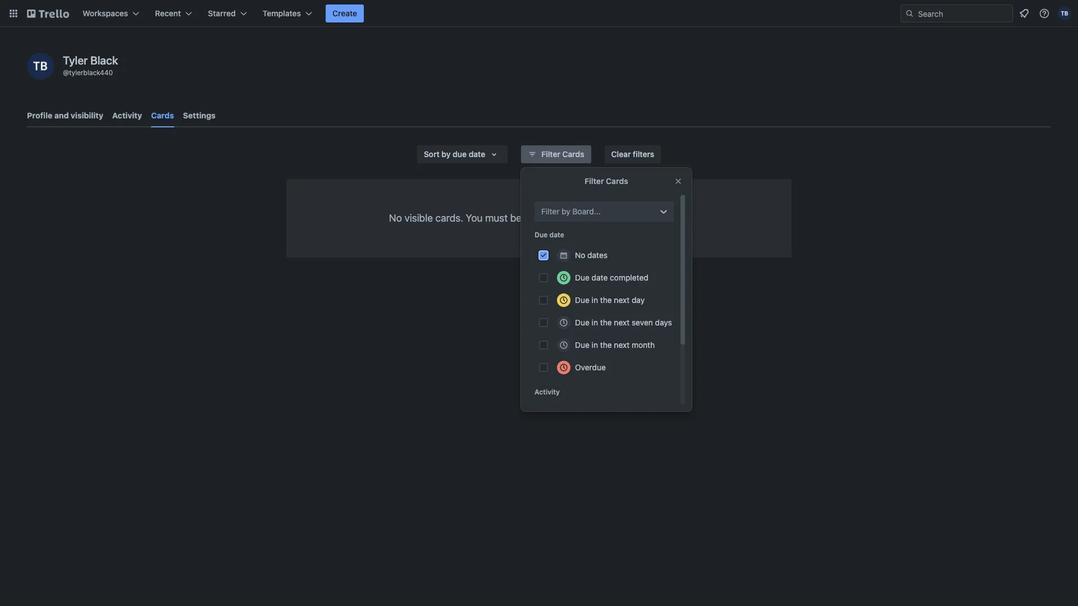 Task type: describe. For each thing, give the bounding box(es) containing it.
clear
[[612, 149, 631, 159]]

recent button
[[148, 4, 199, 22]]

it
[[613, 212, 619, 224]]

must
[[486, 212, 508, 224]]

due in the next month
[[575, 341, 655, 350]]

no for no visible cards. you must be added to a card for it to appear here.
[[389, 212, 402, 224]]

tyler black (tylerblack440) image
[[27, 53, 54, 80]]

in for due in the next seven days
[[592, 318, 598, 328]]

added
[[525, 212, 553, 224]]

cards link
[[151, 106, 174, 128]]

no for no dates
[[575, 251, 586, 260]]

create button
[[326, 4, 364, 22]]

create
[[333, 8, 357, 18]]

due in the next day
[[575, 296, 645, 305]]

starred button
[[201, 4, 254, 22]]

filter cards inside button
[[542, 149, 585, 159]]

recent
[[155, 8, 181, 18]]

1 to from the left
[[556, 212, 565, 224]]

activity link
[[112, 106, 142, 126]]

due in the next seven days
[[575, 318, 673, 328]]

cards.
[[436, 212, 464, 224]]

primary element
[[0, 0, 1079, 27]]

next for seven
[[614, 318, 630, 328]]

filter cards button
[[522, 146, 592, 164]]

a
[[567, 212, 573, 224]]

next for month
[[614, 341, 630, 350]]

due for due date completed
[[575, 273, 590, 283]]

due for due in the next day
[[575, 296, 590, 305]]

card
[[575, 212, 595, 224]]

Search field
[[915, 5, 1013, 22]]

1 horizontal spatial filter cards
[[585, 176, 629, 186]]

cards inside button
[[563, 149, 585, 159]]

starred
[[208, 8, 236, 18]]

next for day
[[614, 296, 630, 305]]

1 vertical spatial filter
[[585, 176, 604, 186]]

0 notifications image
[[1018, 7, 1032, 20]]

templates button
[[256, 4, 319, 22]]

profile and visibility
[[27, 111, 103, 120]]

sort
[[424, 149, 440, 159]]

you
[[466, 212, 483, 224]]

due date
[[535, 231, 565, 239]]

and
[[54, 111, 69, 120]]

tyler
[[63, 54, 88, 67]]

settings
[[183, 111, 216, 120]]

black
[[90, 54, 118, 67]]

by for sort
[[442, 149, 451, 159]]

here.
[[667, 212, 690, 224]]

filter inside button
[[542, 149, 561, 159]]

workspaces button
[[76, 4, 146, 22]]

close popover image
[[674, 177, 683, 186]]



Task type: locate. For each thing, give the bounding box(es) containing it.
activity
[[112, 111, 142, 120], [535, 388, 560, 397]]

1 in from the top
[[592, 296, 598, 305]]

in for due in the next month
[[592, 341, 598, 350]]

back to home image
[[27, 4, 69, 22]]

0 horizontal spatial by
[[442, 149, 451, 159]]

2 vertical spatial next
[[614, 341, 630, 350]]

in down due in the next day
[[592, 318, 598, 328]]

cards down clear
[[606, 176, 629, 186]]

1 vertical spatial in
[[592, 318, 598, 328]]

in for due in the next day
[[592, 296, 598, 305]]

next left month
[[614, 341, 630, 350]]

filter
[[542, 149, 561, 159], [585, 176, 604, 186], [542, 207, 560, 216]]

cards right activity link
[[151, 111, 174, 120]]

2 horizontal spatial cards
[[606, 176, 629, 186]]

overdue
[[575, 363, 606, 373]]

due down no visible cards. you must be added to a card for it to appear here.
[[535, 231, 548, 239]]

2 to from the left
[[621, 212, 630, 224]]

1 vertical spatial cards
[[563, 149, 585, 159]]

1 vertical spatial date
[[550, 231, 565, 239]]

1 next from the top
[[614, 296, 630, 305]]

the for day
[[601, 296, 612, 305]]

1 horizontal spatial date
[[550, 231, 565, 239]]

by
[[442, 149, 451, 159], [562, 207, 571, 216]]

tyler black (tylerblack440) image
[[1059, 7, 1072, 20]]

the for month
[[601, 341, 612, 350]]

1 vertical spatial the
[[601, 318, 612, 328]]

1 horizontal spatial to
[[621, 212, 630, 224]]

completed
[[610, 273, 649, 283]]

due date completed
[[575, 273, 649, 283]]

date for due date
[[550, 231, 565, 239]]

3 in from the top
[[592, 341, 598, 350]]

workspaces
[[83, 8, 128, 18]]

open information menu image
[[1040, 8, 1051, 19]]

settings link
[[183, 106, 216, 126]]

date for due date completed
[[592, 273, 608, 283]]

date right due
[[469, 149, 486, 159]]

2 horizontal spatial date
[[592, 273, 608, 283]]

date down dates
[[592, 273, 608, 283]]

date inside "dropdown button"
[[469, 149, 486, 159]]

2 vertical spatial date
[[592, 273, 608, 283]]

cards
[[151, 111, 174, 120], [563, 149, 585, 159], [606, 176, 629, 186]]

board...
[[573, 207, 601, 216]]

to
[[556, 212, 565, 224], [621, 212, 630, 224]]

1 horizontal spatial activity
[[535, 388, 560, 397]]

due up overdue on the bottom right of page
[[575, 341, 590, 350]]

tylerblack440
[[69, 69, 113, 77]]

2 vertical spatial the
[[601, 341, 612, 350]]

1 the from the top
[[601, 296, 612, 305]]

sort by due date button
[[417, 146, 508, 164]]

the for seven
[[601, 318, 612, 328]]

due for due in the next seven days
[[575, 318, 590, 328]]

1 vertical spatial filter cards
[[585, 176, 629, 186]]

1 vertical spatial activity
[[535, 388, 560, 397]]

filter by board...
[[542, 207, 601, 216]]

0 vertical spatial in
[[592, 296, 598, 305]]

no left dates
[[575, 251, 586, 260]]

by left due
[[442, 149, 451, 159]]

in
[[592, 296, 598, 305], [592, 318, 598, 328], [592, 341, 598, 350]]

in up overdue on the bottom right of page
[[592, 341, 598, 350]]

no
[[389, 212, 402, 224], [575, 251, 586, 260]]

next left the day
[[614, 296, 630, 305]]

visible
[[405, 212, 433, 224]]

clear filters
[[612, 149, 655, 159]]

1 vertical spatial by
[[562, 207, 571, 216]]

date
[[469, 149, 486, 159], [550, 231, 565, 239], [592, 273, 608, 283]]

to left a
[[556, 212, 565, 224]]

next
[[614, 296, 630, 305], [614, 318, 630, 328], [614, 341, 630, 350]]

2 next from the top
[[614, 318, 630, 328]]

0 horizontal spatial no
[[389, 212, 402, 224]]

1 horizontal spatial cards
[[563, 149, 585, 159]]

be
[[511, 212, 522, 224]]

1 horizontal spatial by
[[562, 207, 571, 216]]

for
[[598, 212, 610, 224]]

appear
[[633, 212, 664, 224]]

no left the visible
[[389, 212, 402, 224]]

1 vertical spatial no
[[575, 251, 586, 260]]

the
[[601, 296, 612, 305], [601, 318, 612, 328], [601, 341, 612, 350]]

by inside "dropdown button"
[[442, 149, 451, 159]]

no visible cards. you must be added to a card for it to appear here.
[[389, 212, 690, 224]]

sort by due date
[[424, 149, 486, 159]]

due down due in the next day
[[575, 318, 590, 328]]

0 vertical spatial activity
[[112, 111, 142, 120]]

next left the "seven"
[[614, 318, 630, 328]]

2 vertical spatial in
[[592, 341, 598, 350]]

day
[[632, 296, 645, 305]]

cards left clear
[[563, 149, 585, 159]]

0 vertical spatial the
[[601, 296, 612, 305]]

no dates
[[575, 251, 608, 260]]

visibility
[[71, 111, 103, 120]]

by left card
[[562, 207, 571, 216]]

1 vertical spatial next
[[614, 318, 630, 328]]

0 vertical spatial no
[[389, 212, 402, 224]]

profile
[[27, 111, 52, 120]]

2 the from the top
[[601, 318, 612, 328]]

by for filter
[[562, 207, 571, 216]]

templates
[[263, 8, 301, 18]]

3 next from the top
[[614, 341, 630, 350]]

the down due in the next day
[[601, 318, 612, 328]]

to right it
[[621, 212, 630, 224]]

0 vertical spatial by
[[442, 149, 451, 159]]

month
[[632, 341, 655, 350]]

1 horizontal spatial no
[[575, 251, 586, 260]]

date down no visible cards. you must be added to a card for it to appear here.
[[550, 231, 565, 239]]

0 vertical spatial next
[[614, 296, 630, 305]]

due
[[535, 231, 548, 239], [575, 273, 590, 283], [575, 296, 590, 305], [575, 318, 590, 328], [575, 341, 590, 350]]

due
[[453, 149, 467, 159]]

due for due date
[[535, 231, 548, 239]]

days
[[656, 318, 673, 328]]

0 vertical spatial filter cards
[[542, 149, 585, 159]]

0 vertical spatial date
[[469, 149, 486, 159]]

0 vertical spatial cards
[[151, 111, 174, 120]]

0 vertical spatial filter
[[542, 149, 561, 159]]

due for due in the next month
[[575, 341, 590, 350]]

filters
[[633, 149, 655, 159]]

0 horizontal spatial activity
[[112, 111, 142, 120]]

0 horizontal spatial date
[[469, 149, 486, 159]]

0 horizontal spatial filter cards
[[542, 149, 585, 159]]

3 the from the top
[[601, 341, 612, 350]]

dates
[[588, 251, 608, 260]]

2 vertical spatial cards
[[606, 176, 629, 186]]

the down the due date completed
[[601, 296, 612, 305]]

due down the due date completed
[[575, 296, 590, 305]]

seven
[[632, 318, 653, 328]]

search image
[[906, 9, 915, 18]]

filter cards
[[542, 149, 585, 159], [585, 176, 629, 186]]

2 vertical spatial filter
[[542, 207, 560, 216]]

@
[[63, 69, 69, 77]]

in down the due date completed
[[592, 296, 598, 305]]

0 horizontal spatial cards
[[151, 111, 174, 120]]

the up overdue on the bottom right of page
[[601, 341, 612, 350]]

2 in from the top
[[592, 318, 598, 328]]

tyler black @ tylerblack440
[[63, 54, 118, 77]]

profile and visibility link
[[27, 106, 103, 126]]

clear filters button
[[605, 146, 662, 164]]

due down no dates
[[575, 273, 590, 283]]

0 horizontal spatial to
[[556, 212, 565, 224]]



Task type: vqa. For each thing, say whether or not it's contained in the screenshot.
Suggested
no



